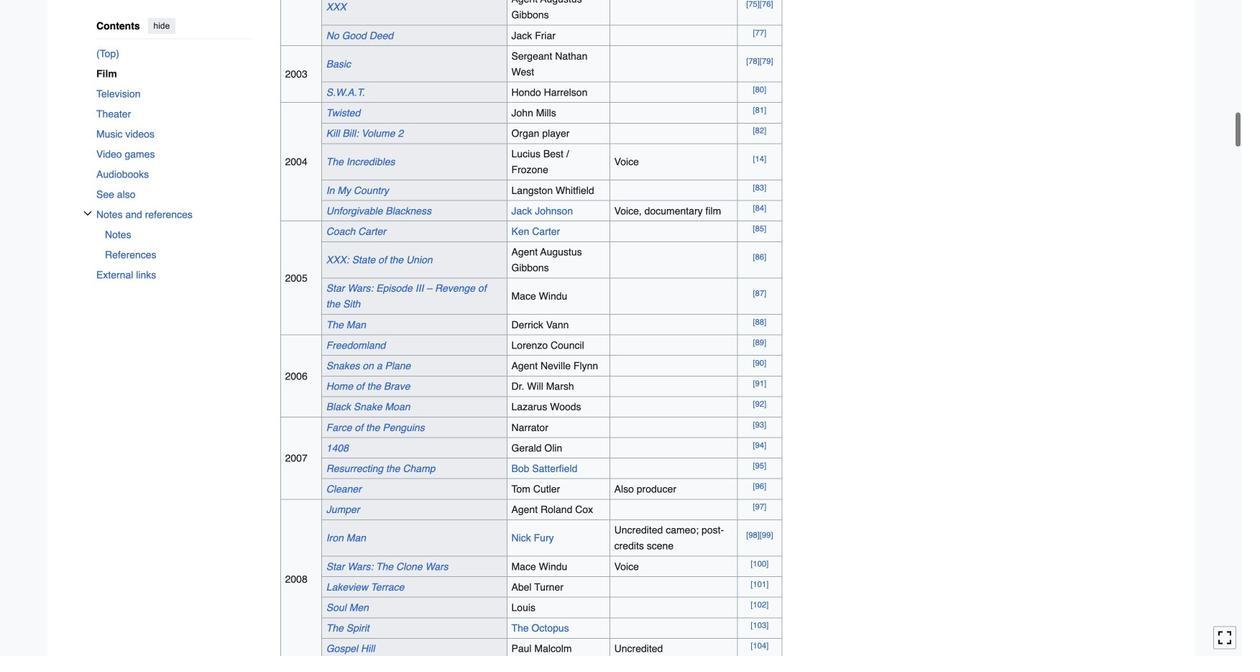 Task type: vqa. For each thing, say whether or not it's contained in the screenshot.
'FULLSCREEN' icon
yes



Task type: locate. For each thing, give the bounding box(es) containing it.
fullscreen image
[[1218, 631, 1233, 645]]



Task type: describe. For each thing, give the bounding box(es) containing it.
x small image
[[83, 209, 92, 218]]



